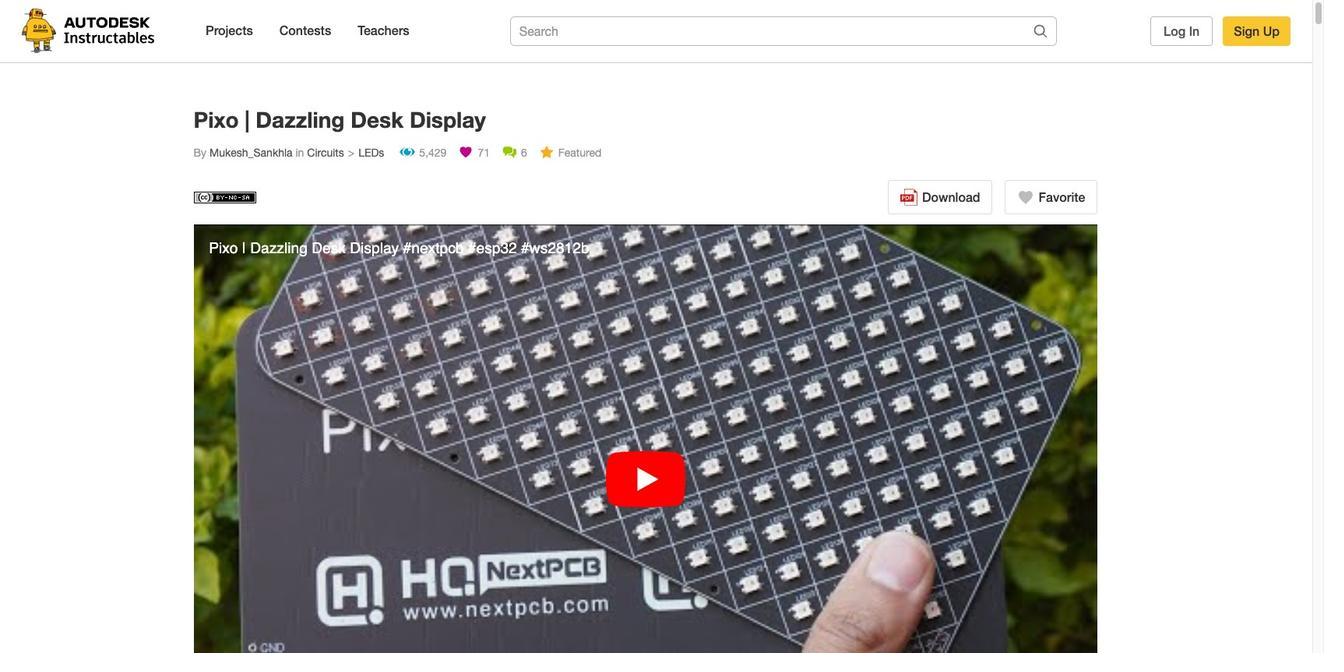Task type: describe. For each thing, give the bounding box(es) containing it.
by mukesh_sankhla in circuits
[[194, 147, 344, 159]]

desk
[[351, 107, 404, 132]]

in
[[296, 147, 304, 159]]

favorite
[[1039, 189, 1086, 204]]

log in
[[1164, 23, 1200, 38]]

leds
[[359, 147, 385, 159]]

pixo
[[194, 107, 239, 132]]

featured
[[559, 147, 602, 159]]

contests
[[280, 23, 331, 37]]

contests link
[[272, 17, 339, 45]]

license image
[[194, 191, 256, 203]]

dazzling
[[256, 107, 345, 132]]

circuits link
[[307, 147, 344, 159]]

teachers
[[358, 23, 410, 37]]

Search search field
[[515, 20, 1002, 42]]

sign up link
[[1224, 16, 1291, 46]]

by
[[194, 147, 207, 159]]

circuits
[[307, 147, 344, 159]]



Task type: vqa. For each thing, say whether or not it's contained in the screenshot.
'Robot'
no



Task type: locate. For each thing, give the bounding box(es) containing it.
71
[[478, 147, 490, 159]]

in
[[1190, 23, 1200, 38]]

leds link
[[344, 147, 385, 159]]

|
[[245, 107, 250, 132]]

favorite button
[[1005, 180, 1098, 214]]

log in link
[[1151, 16, 1214, 46]]

download button
[[888, 180, 993, 214]]

display
[[410, 107, 486, 132]]

teachers link
[[350, 17, 417, 45]]

download
[[923, 189, 981, 204]]

projects link
[[198, 17, 261, 45]]

up
[[1264, 23, 1281, 38]]

pixo | dazzling desk display
[[194, 107, 486, 132]]

mukesh_sankhla link
[[210, 147, 293, 159]]

sign
[[1235, 23, 1260, 38]]

6
[[521, 147, 527, 159]]

5,429
[[420, 147, 447, 159]]

log
[[1164, 23, 1186, 38]]

projects
[[206, 23, 253, 37]]

sign up
[[1235, 23, 1281, 38]]

mukesh_sankhla
[[210, 147, 293, 159]]



